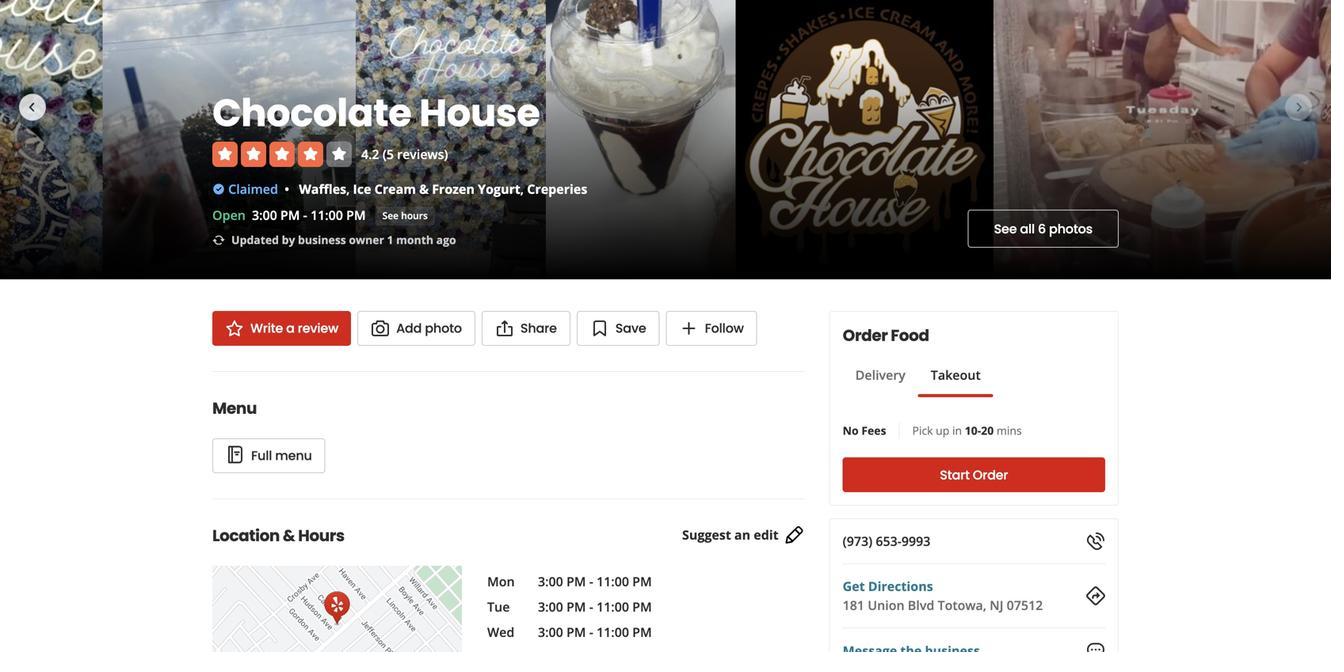 Task type: vqa. For each thing, say whether or not it's contained in the screenshot.
second 16 trending v2 image
no



Task type: locate. For each thing, give the bounding box(es) containing it.
photo of chocolate house - totowa, nj, us. red velvet milkshake image
[[103, 0, 356, 280]]

photo of chocolate house - totowa, nj, us. reese's crepe image
[[0, 0, 103, 280]]

by
[[282, 233, 295, 248]]

- for mon
[[589, 574, 593, 591]]

follow
[[705, 320, 744, 338]]

0 vertical spatial 3:00 pm - 11:00 pm
[[538, 574, 652, 591]]

(5
[[383, 146, 394, 163]]

updated
[[231, 233, 279, 248]]

creperies link
[[527, 181, 587, 198]]

get directions link
[[843, 578, 933, 595]]

& up hours
[[419, 181, 429, 198]]

3:00 right "tue"
[[538, 599, 563, 616]]

totowa,
[[938, 597, 987, 614]]

1 vertical spatial &
[[283, 525, 295, 548]]

11:00
[[311, 207, 343, 224], [597, 574, 629, 591], [597, 599, 629, 616], [597, 624, 629, 641]]

order
[[843, 325, 888, 347], [973, 467, 1008, 485]]

see left all
[[994, 220, 1017, 238]]

3:00
[[252, 207, 277, 224], [538, 574, 563, 591], [538, 599, 563, 616], [538, 624, 563, 641]]

1 horizontal spatial ,
[[520, 181, 524, 198]]

menu
[[275, 447, 312, 465]]

3:00 right mon
[[538, 574, 563, 591]]

full
[[251, 447, 272, 465]]

& left "hours"
[[283, 525, 295, 548]]

hours
[[298, 525, 345, 548]]

653-
[[876, 533, 902, 550]]

- for tue
[[589, 599, 593, 616]]

mon
[[487, 574, 515, 591]]

3:00 right wed
[[538, 624, 563, 641]]

share
[[521, 320, 557, 338]]

previous image
[[22, 98, 41, 117]]

24 save outline v2 image
[[590, 319, 609, 338]]

waffles , ice cream & frozen yogurt , creperies
[[299, 181, 587, 198]]

see left hours
[[382, 209, 399, 222]]

16 claim filled v2 image
[[212, 183, 225, 196]]

location & hours
[[212, 525, 345, 548]]

0 horizontal spatial ,
[[346, 181, 350, 198]]

1 horizontal spatial see
[[994, 220, 1017, 238]]

1 horizontal spatial &
[[419, 181, 429, 198]]

order right the start
[[973, 467, 1008, 485]]

save
[[616, 320, 646, 338]]

24 directions v2 image
[[1086, 587, 1105, 606]]

6
[[1038, 220, 1046, 238]]

2 vertical spatial 3:00 pm - 11:00 pm
[[538, 624, 652, 641]]

,
[[346, 181, 350, 198], [520, 181, 524, 198]]

3 3:00 pm - 11:00 pm from the top
[[538, 624, 652, 641]]

location & hours element
[[187, 499, 832, 653]]

waffles
[[299, 181, 346, 198]]

0 vertical spatial order
[[843, 325, 888, 347]]

- for wed
[[589, 624, 593, 641]]

0 horizontal spatial see
[[382, 209, 399, 222]]

3:00 pm - 11:00 pm
[[538, 574, 652, 591], [538, 599, 652, 616], [538, 624, 652, 641]]

open
[[212, 207, 246, 224]]

see
[[382, 209, 399, 222], [994, 220, 1017, 238]]

photo of chocolate house - totowa, nj, us. image
[[356, 0, 546, 280], [736, 0, 994, 280]]

see hours
[[382, 209, 428, 222]]

-
[[303, 207, 307, 224], [589, 574, 593, 591], [589, 599, 593, 616], [589, 624, 593, 641]]

24 pencil v2 image
[[785, 526, 804, 545]]

&
[[419, 181, 429, 198], [283, 525, 295, 548]]

suggest an edit link
[[682, 526, 804, 545]]

see all 6 photos
[[994, 220, 1093, 238]]

in
[[952, 424, 962, 439]]

24 add v2 image
[[680, 319, 699, 338]]

suggest an edit
[[682, 527, 779, 544]]

wed
[[487, 624, 515, 641]]

no
[[843, 424, 859, 439]]

0 horizontal spatial photo of chocolate house - totowa, nj, us. image
[[356, 0, 546, 280]]

menu
[[212, 398, 257, 420]]

, left ice
[[346, 181, 350, 198]]

1 horizontal spatial order
[[973, 467, 1008, 485]]

takeout tab panel
[[843, 398, 993, 404]]

1 vertical spatial order
[[973, 467, 1008, 485]]

0 horizontal spatial &
[[283, 525, 295, 548]]

11:00 for wed
[[597, 624, 629, 641]]

07512
[[1007, 597, 1043, 614]]

write a review link
[[212, 311, 351, 346]]

1 vertical spatial 3:00 pm - 11:00 pm
[[538, 599, 652, 616]]

tue
[[487, 599, 510, 616]]

tab list containing delivery
[[843, 366, 993, 398]]

1
[[387, 233, 393, 248]]

union
[[868, 597, 905, 614]]

24 menu v2 image
[[226, 446, 245, 465]]

1 horizontal spatial photo of chocolate house - totowa, nj, us. image
[[736, 0, 994, 280]]

next image
[[1290, 98, 1309, 117]]

hours
[[401, 209, 428, 222]]

3:00 for wed
[[538, 624, 563, 641]]

blvd
[[908, 597, 934, 614]]

directions
[[868, 578, 933, 595]]

ago
[[436, 233, 456, 248]]

24 share v2 image
[[495, 319, 514, 338]]

tab list
[[843, 366, 993, 398]]

order food
[[843, 325, 929, 347]]

pick up in 10-20 mins
[[912, 424, 1022, 439]]

20
[[981, 424, 994, 439]]

0 horizontal spatial order
[[843, 325, 888, 347]]

1 3:00 pm - 11:00 pm from the top
[[538, 574, 652, 591]]

chocolate house
[[212, 86, 540, 140]]

photo of chocolate house - totowa, nj, us. inside image
[[994, 0, 1331, 280]]

add photo link
[[357, 311, 475, 346]]

2 , from the left
[[520, 181, 524, 198]]

, left 'creperies'
[[520, 181, 524, 198]]

map image
[[212, 567, 462, 653]]

order up delivery
[[843, 325, 888, 347]]

16 refresh v2 image
[[212, 234, 225, 247]]

9993
[[902, 533, 931, 550]]

2 3:00 pm - 11:00 pm from the top
[[538, 599, 652, 616]]

pm
[[280, 207, 300, 224], [346, 207, 366, 224], [567, 574, 586, 591], [632, 574, 652, 591], [567, 599, 586, 616], [632, 599, 652, 616], [567, 624, 586, 641], [632, 624, 652, 641]]



Task type: describe. For each thing, give the bounding box(es) containing it.
owner
[[349, 233, 384, 248]]

all
[[1020, 220, 1035, 238]]

write a review
[[250, 320, 338, 338]]

takeout
[[931, 367, 981, 384]]

11:00 for mon
[[597, 574, 629, 591]]

4.2 (5 reviews)
[[361, 146, 448, 163]]

ice
[[353, 181, 371, 198]]

3:00 up updated
[[252, 207, 277, 224]]

share button
[[482, 311, 570, 346]]

save button
[[577, 311, 660, 346]]

start order button
[[843, 458, 1105, 493]]

an
[[734, 527, 750, 544]]

181
[[843, 597, 865, 614]]

business
[[298, 233, 346, 248]]

house
[[419, 86, 540, 140]]

add
[[396, 320, 422, 338]]

order inside start order button
[[973, 467, 1008, 485]]

creperies
[[527, 181, 587, 198]]

3:00 for tue
[[538, 599, 563, 616]]

yogurt
[[478, 181, 520, 198]]

month
[[396, 233, 433, 248]]

2 photo of chocolate house - totowa, nj, us. image from the left
[[736, 0, 994, 280]]

suggest
[[682, 527, 731, 544]]

mins
[[997, 424, 1022, 439]]

see all 6 photos link
[[968, 210, 1119, 248]]

see hours link
[[375, 207, 435, 226]]

10-
[[965, 424, 981, 439]]

fees
[[862, 424, 886, 439]]

a
[[286, 320, 295, 338]]

24 star v2 image
[[225, 319, 244, 338]]

get directions 181 union blvd totowa, nj 07512
[[843, 578, 1043, 614]]

24 camera v2 image
[[371, 319, 390, 338]]

write
[[250, 320, 283, 338]]

start
[[940, 467, 970, 485]]

photos
[[1049, 220, 1093, 238]]

see for see hours
[[382, 209, 399, 222]]

nj
[[990, 597, 1004, 614]]

frozen
[[432, 181, 475, 198]]

3:00 for mon
[[538, 574, 563, 591]]

photo of chocolate house - totowa, nj, us. ferrero rocher shake image
[[546, 0, 736, 280]]

up
[[936, 424, 950, 439]]

4.2
[[361, 146, 379, 163]]

claimed
[[228, 181, 278, 198]]

11:00 for tue
[[597, 599, 629, 616]]

ice cream & frozen yogurt link
[[353, 181, 520, 198]]

24 message v2 image
[[1086, 642, 1105, 653]]

open 3:00 pm - 11:00 pm
[[212, 207, 366, 224]]

review
[[298, 320, 338, 338]]

no fees
[[843, 424, 886, 439]]

get
[[843, 578, 865, 595]]

1 photo of chocolate house - totowa, nj, us. image from the left
[[356, 0, 546, 280]]

4.2 star rating image
[[212, 142, 352, 167]]

photo
[[425, 320, 462, 338]]

(973)
[[843, 533, 873, 550]]

updated by business owner 1 month ago
[[231, 233, 456, 248]]

follow button
[[666, 311, 757, 346]]

see for see all 6 photos
[[994, 220, 1017, 238]]

full menu
[[251, 447, 312, 465]]

reviews)
[[397, 146, 448, 163]]

waffles link
[[299, 181, 346, 198]]

3:00 pm - 11:00 pm for mon
[[538, 574, 652, 591]]

location
[[212, 525, 280, 548]]

start order
[[940, 467, 1008, 485]]

delivery
[[856, 367, 906, 384]]

3:00 pm - 11:00 pm for wed
[[538, 624, 652, 641]]

cream
[[375, 181, 416, 198]]

(5 reviews) link
[[383, 146, 448, 163]]

food
[[891, 325, 929, 347]]

menu element
[[187, 372, 804, 474]]

24 phone v2 image
[[1086, 532, 1105, 551]]

0 vertical spatial &
[[419, 181, 429, 198]]

edit
[[754, 527, 779, 544]]

chocolate
[[212, 86, 412, 140]]

pick
[[912, 424, 933, 439]]

3:00 pm - 11:00 pm for tue
[[538, 599, 652, 616]]

full menu link
[[212, 439, 325, 474]]

1 , from the left
[[346, 181, 350, 198]]

add photo
[[396, 320, 462, 338]]

(973) 653-9993
[[843, 533, 931, 550]]



